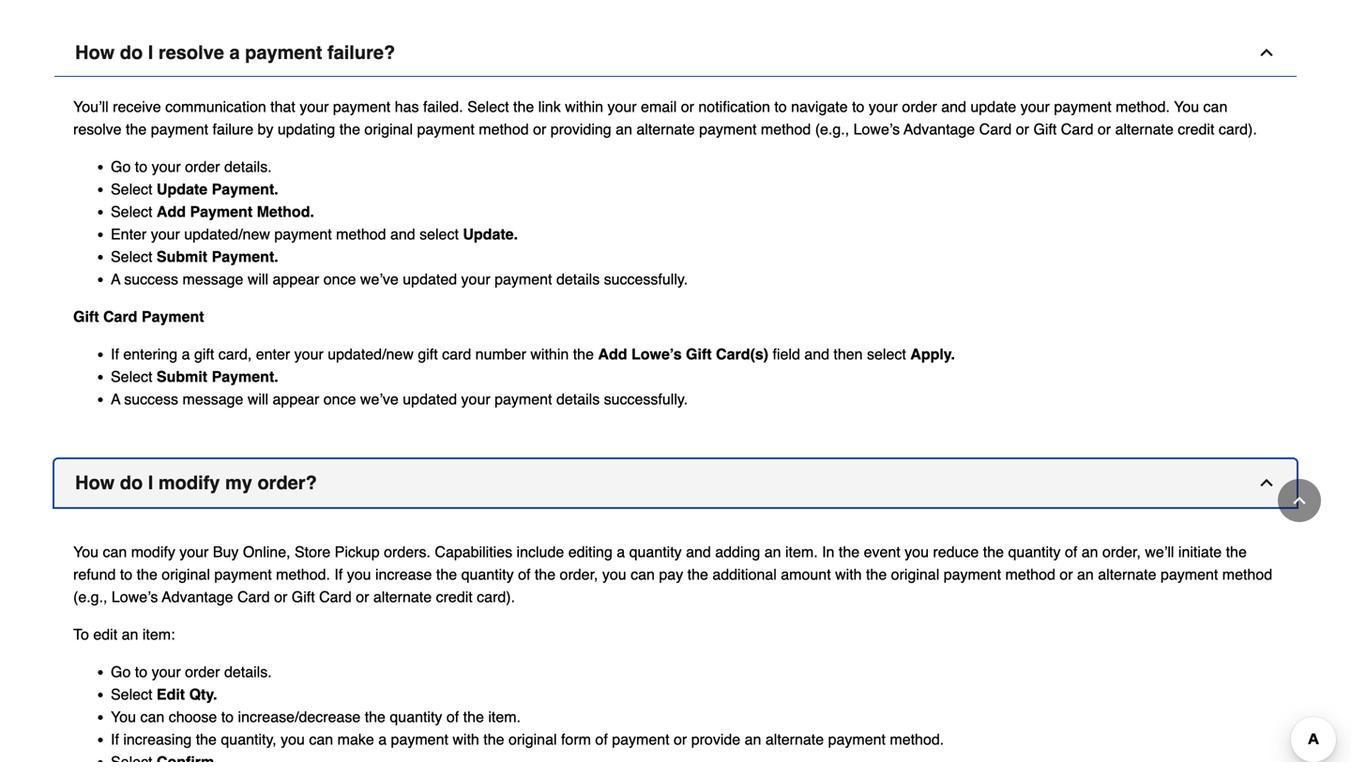 Task type: describe. For each thing, give the bounding box(es) containing it.
we'll
[[1145, 544, 1174, 561]]

store
[[295, 544, 331, 561]]

reduce
[[933, 544, 979, 561]]

details. for payment.
[[224, 158, 272, 175]]

update
[[971, 98, 1017, 115]]

adding
[[715, 544, 760, 561]]

order for go to your order details. select edit qty. you can choose to increase/decrease the quantity of the item. if increasing the quantity, you can make a payment with the original form of payment or provide an alternate payment method.
[[185, 664, 220, 681]]

i for modify
[[148, 473, 153, 494]]

an inside go to your order details. select edit qty. you can choose to increase/decrease the quantity of the item. if increasing the quantity, you can make a payment with the original form of payment or provide an alternate payment method.
[[745, 732, 761, 749]]

details. for qty.
[[224, 664, 272, 681]]

your up the updating
[[300, 98, 329, 115]]

if inside if entering a gift card, enter your updated/new gift card number within the add lowe's gift card(s) field and then select apply. select submit payment. a success message will appear once we've updated your payment details successfully.
[[111, 346, 119, 363]]

a inside go to your order details. select update payment. select add payment method. enter your updated/new payment method and select update. select submit payment. a success message will appear once we've updated your payment details successfully.
[[111, 271, 120, 288]]

resolve inside button
[[158, 42, 224, 63]]

your down card
[[461, 391, 491, 408]]

you can modify your buy online, store pickup orders. capabilities include editing a quantity and adding an item. in the event you reduce the quantity of an order, we'll initiate the refund to the original payment method. if you increase the quantity of the order, you can pay the additional amount with the original payment method or an alternate payment method (e.g., lowe's advantage card or gift card or alternate credit card).
[[73, 544, 1273, 606]]

email
[[641, 98, 677, 115]]

you inside go to your order details. select edit qty. you can choose to increase/decrease the quantity of the item. if increasing the quantity, you can make a payment with the original form of payment or provide an alternate payment method.
[[281, 732, 305, 749]]

a inside you can modify your buy online, store pickup orders. capabilities include editing a quantity and adding an item. in the event you reduce the quantity of an order, we'll initiate the refund to the original payment method. if you increase the quantity of the order, you can pay the additional amount with the original payment method or an alternate payment method (e.g., lowe's advantage card or gift card or alternate credit card).
[[617, 544, 625, 561]]

updated inside go to your order details. select update payment. select add payment method. enter your updated/new payment method and select update. select submit payment. a success message will appear once we've updated your payment details successfully.
[[403, 271, 457, 288]]

to left navigate
[[775, 98, 787, 115]]

updating
[[278, 121, 335, 138]]

you inside go to your order details. select edit qty. you can choose to increase/decrease the quantity of the item. if increasing the quantity, you can make a payment with the original form of payment or provide an alternate payment method.
[[111, 709, 136, 726]]

providing
[[551, 121, 612, 138]]

that
[[270, 98, 295, 115]]

failed.
[[423, 98, 463, 115]]

to inside go to your order details. select update payment. select add payment method. enter your updated/new payment method and select update. select submit payment. a success message will appear once we've updated your payment details successfully.
[[135, 158, 147, 175]]

in
[[822, 544, 835, 561]]

success inside go to your order details. select update payment. select add payment method. enter your updated/new payment method and select update. select submit payment. a success message will appear once we've updated your payment details successfully.
[[124, 271, 178, 288]]

card). inside you can modify your buy online, store pickup orders. capabilities include editing a quantity and adding an item. in the event you reduce the quantity of an order, we'll initiate the refund to the original payment method. if you increase the quantity of the order, you can pay the additional amount with the original payment method or an alternate payment method (e.g., lowe's advantage card or gift card or alternate credit card).
[[477, 589, 515, 606]]

gift card payment
[[73, 308, 204, 326]]

(e.g., inside you'll receive communication that your payment has failed. select the link within your email or notification to navigate to your order and update your payment method. you can resolve the payment failure by updating the original payment method or providing an alternate payment method (e.g., lowe's advantage card or gift card or alternate credit card).
[[815, 121, 849, 138]]

card
[[442, 346, 471, 363]]

chevron up image inside how do i modify my order? button
[[1258, 474, 1276, 493]]

a inside how do i resolve a payment failure? button
[[229, 42, 240, 63]]

update.
[[463, 226, 518, 243]]

increase/decrease
[[238, 709, 361, 726]]

you right event in the bottom of the page
[[905, 544, 929, 561]]

and inside you'll receive communication that your payment has failed. select the link within your email or notification to navigate to your order and update your payment method. you can resolve the payment failure by updating the original payment method or providing an alternate payment method (e.g., lowe's advantage card or gift card or alternate credit card).
[[941, 98, 967, 115]]

how do i modify my order? button
[[54, 460, 1297, 508]]

0 vertical spatial order,
[[1103, 544, 1141, 561]]

you inside you can modify your buy online, store pickup orders. capabilities include editing a quantity and adding an item. in the event you reduce the quantity of an order, we'll initiate the refund to the original payment method. if you increase the quantity of the order, you can pay the additional amount with the original payment method or an alternate payment method (e.g., lowe's advantage card or gift card or alternate credit card).
[[73, 544, 99, 561]]

payment inside if entering a gift card, enter your updated/new gift card number within the add lowe's gift card(s) field and then select apply. select submit payment. a success message will appear once we've updated your payment details successfully.
[[495, 391, 552, 408]]

card,
[[218, 346, 252, 363]]

modify inside you can modify your buy online, store pickup orders. capabilities include editing a quantity and adding an item. in the event you reduce the quantity of an order, we'll initiate the refund to the original payment method. if you increase the quantity of the order, you can pay the additional amount with the original payment method or an alternate payment method (e.g., lowe's advantage card or gift card or alternate credit card).
[[131, 544, 175, 561]]

pickup
[[335, 544, 380, 561]]

2 payment. from the top
[[212, 248, 278, 266]]

your right enter
[[151, 226, 180, 243]]

receive
[[113, 98, 161, 115]]

if inside you can modify your buy online, store pickup orders. capabilities include editing a quantity and adding an item. in the event you reduce the quantity of an order, we'll initiate the refund to the original payment method. if you increase the quantity of the order, you can pay the additional amount with the original payment method or an alternate payment method (e.g., lowe's advantage card or gift card or alternate credit card).
[[334, 566, 343, 584]]

how do i resolve a payment failure? button
[[54, 29, 1297, 77]]

appear inside if entering a gift card, enter your updated/new gift card number within the add lowe's gift card(s) field and then select apply. select submit payment. a success message will appear once we've updated your payment details successfully.
[[273, 391, 319, 408]]

payment inside button
[[245, 42, 322, 63]]

lowe's inside if entering a gift card, enter your updated/new gift card number within the add lowe's gift card(s) field and then select apply. select submit payment. a success message will appear once we've updated your payment details successfully.
[[632, 346, 682, 363]]

apply.
[[911, 346, 955, 363]]

has
[[395, 98, 419, 115]]

initiate
[[1179, 544, 1222, 561]]

method. inside you can modify your buy online, store pickup orders. capabilities include editing a quantity and adding an item. in the event you reduce the quantity of an order, we'll initiate the refund to the original payment method. if you increase the quantity of the order, you can pay the additional amount with the original payment method or an alternate payment method (e.g., lowe's advantage card or gift card or alternate credit card).
[[276, 566, 330, 584]]

message inside go to your order details. select update payment. select add payment method. enter your updated/new payment method and select update. select submit payment. a success message will appear once we've updated your payment details successfully.
[[183, 271, 243, 288]]

submit inside go to your order details. select update payment. select add payment method. enter your updated/new payment method and select update. select submit payment. a success message will appear once we've updated your payment details successfully.
[[157, 248, 208, 266]]

1 vertical spatial order,
[[560, 566, 598, 584]]

enter
[[111, 226, 147, 243]]

details inside if entering a gift card, enter your updated/new gift card number within the add lowe's gift card(s) field and then select apply. select submit payment. a success message will appear once we've updated your payment details successfully.
[[556, 391, 600, 408]]

enter
[[256, 346, 290, 363]]

within for link
[[565, 98, 603, 115]]

method. inside you'll receive communication that your payment has failed. select the link within your email or notification to navigate to your order and update your payment method. you can resolve the payment failure by updating the original payment method or providing an alternate payment method (e.g., lowe's advantage card or gift card or alternate credit card).
[[1116, 98, 1170, 115]]

item:
[[142, 626, 175, 644]]

amount
[[781, 566, 831, 584]]

chevron up image
[[1258, 43, 1276, 62]]

additional
[[713, 566, 777, 584]]

my
[[225, 473, 252, 494]]

provide
[[691, 732, 741, 749]]

how for how do i modify my order?
[[75, 473, 115, 494]]

qty.
[[189, 686, 217, 704]]

success inside if entering a gift card, enter your updated/new gift card number within the add lowe's gift card(s) field and then select apply. select submit payment. a success message will appear once we've updated your payment details successfully.
[[124, 391, 178, 408]]

order?
[[258, 473, 317, 494]]

by
[[258, 121, 274, 138]]

capabilities
[[435, 544, 512, 561]]

number
[[475, 346, 526, 363]]

with inside you can modify your buy online, store pickup orders. capabilities include editing a quantity and adding an item. in the event you reduce the quantity of an order, we'll initiate the refund to the original payment method. if you increase the quantity of the order, you can pay the additional amount with the original payment method or an alternate payment method (e.g., lowe's advantage card or gift card or alternate credit card).
[[835, 566, 862, 584]]

you down pickup
[[347, 566, 371, 584]]

increasing
[[123, 732, 192, 749]]

communication
[[165, 98, 266, 115]]

updated/new inside go to your order details. select update payment. select add payment method. enter your updated/new payment method and select update. select submit payment. a success message will appear once we've updated your payment details successfully.
[[184, 226, 270, 243]]

card(s)
[[716, 346, 769, 363]]

successfully. inside if entering a gift card, enter your updated/new gift card number within the add lowe's gift card(s) field and then select apply. select submit payment. a success message will appear once we've updated your payment details successfully.
[[604, 391, 688, 408]]

go to your order details. select update payment. select add payment method. enter your updated/new payment method and select update. select submit payment. a success message will appear once we've updated your payment details successfully.
[[111, 158, 688, 288]]

notification
[[699, 98, 770, 115]]

1 vertical spatial payment
[[142, 308, 204, 326]]

order for go to your order details. select update payment. select add payment method. enter your updated/new payment method and select update. select submit payment. a success message will appear once we've updated your payment details successfully.
[[185, 158, 220, 175]]

select inside go to your order details. select update payment. select add payment method. enter your updated/new payment method and select update. select submit payment. a success message will appear once we've updated your payment details successfully.
[[420, 226, 459, 243]]

quantity inside go to your order details. select edit qty. you can choose to increase/decrease the quantity of the item. if increasing the quantity, you can make a payment with the original form of payment or provide an alternate payment method.
[[390, 709, 442, 726]]

we've inside go to your order details. select update payment. select add payment method. enter your updated/new payment method and select update. select submit payment. a success message will appear once we've updated your payment details successfully.
[[360, 271, 399, 288]]

submit inside if entering a gift card, enter your updated/new gift card number within the add lowe's gift card(s) field and then select apply. select submit payment. a success message will appear once we've updated your payment details successfully.
[[157, 368, 208, 386]]

link
[[538, 98, 561, 115]]

go for go to your order details. select update payment. select add payment method. enter your updated/new payment method and select update. select submit payment. a success message will appear once we've updated your payment details successfully.
[[111, 158, 131, 175]]

i for resolve
[[148, 42, 153, 63]]

your inside go to your order details. select edit qty. you can choose to increase/decrease the quantity of the item. if increasing the quantity, you can make a payment with the original form of payment or provide an alternate payment method.
[[152, 664, 181, 681]]

select inside you'll receive communication that your payment has failed. select the link within your email or notification to navigate to your order and update your payment method. you can resolve the payment failure by updating the original payment method or providing an alternate payment method (e.g., lowe's advantage card or gift card or alternate credit card).
[[467, 98, 509, 115]]

event
[[864, 544, 901, 561]]

and inside go to your order details. select update payment. select add payment method. enter your updated/new payment method and select update. select submit payment. a success message will appear once we've updated your payment details successfully.
[[390, 226, 415, 243]]

advantage inside you can modify your buy online, store pickup orders. capabilities include editing a quantity and adding an item. in the event you reduce the quantity of an order, we'll initiate the refund to the original payment method. if you increase the quantity of the order, you can pay the additional amount with the original payment method or an alternate payment method (e.g., lowe's advantage card or gift card or alternate credit card).
[[162, 589, 233, 606]]

to up quantity, on the bottom of page
[[221, 709, 234, 726]]

appear inside go to your order details. select update payment. select add payment method. enter your updated/new payment method and select update. select submit payment. a success message will appear once we've updated your payment details successfully.
[[273, 271, 319, 288]]

refund
[[73, 566, 116, 584]]

can inside you'll receive communication that your payment has failed. select the link within your email or notification to navigate to your order and update your payment method. you can resolve the payment failure by updating the original payment method or providing an alternate payment method (e.g., lowe's advantage card or gift card or alternate credit card).
[[1204, 98, 1228, 115]]

a inside if entering a gift card, enter your updated/new gift card number within the add lowe's gift card(s) field and then select apply. select submit payment. a success message will appear once we've updated your payment details successfully.
[[182, 346, 190, 363]]

update
[[157, 181, 208, 198]]

with inside go to your order details. select edit qty. you can choose to increase/decrease the quantity of the item. if increasing the quantity, you can make a payment with the original form of payment or provide an alternate payment method.
[[453, 732, 479, 749]]

once inside go to your order details. select update payment. select add payment method. enter your updated/new payment method and select update. select submit payment. a success message will appear once we've updated your payment details successfully.
[[324, 271, 356, 288]]

successfully. inside go to your order details. select update payment. select add payment method. enter your updated/new payment method and select update. select submit payment. a success message will appear once we've updated your payment details successfully.
[[604, 271, 688, 288]]

method. inside go to your order details. select edit qty. you can choose to increase/decrease the quantity of the item. if increasing the quantity, you can make a payment with the original form of payment or provide an alternate payment method.
[[890, 732, 944, 749]]

gift inside you'll receive communication that your payment has failed. select the link within your email or notification to navigate to your order and update your payment method. you can resolve the payment failure by updating the original payment method or providing an alternate payment method (e.g., lowe's advantage card or gift card or alternate credit card).
[[1034, 121, 1057, 138]]

choose
[[169, 709, 217, 726]]

(e.g., inside you can modify your buy online, store pickup orders. capabilities include editing a quantity and adding an item. in the event you reduce the quantity of an order, we'll initiate the refund to the original payment method. if you increase the quantity of the order, you can pay the additional amount with the original payment method or an alternate payment method (e.g., lowe's advantage card or gift card or alternate credit card).
[[73, 589, 107, 606]]



Task type: vqa. For each thing, say whether or not it's contained in the screenshot.
top Guides
no



Task type: locate. For each thing, give the bounding box(es) containing it.
the
[[513, 98, 534, 115], [126, 121, 147, 138], [339, 121, 360, 138], [573, 346, 594, 363], [839, 544, 860, 561], [983, 544, 1004, 561], [1226, 544, 1247, 561], [137, 566, 158, 584], [436, 566, 457, 584], [535, 566, 556, 584], [688, 566, 708, 584], [866, 566, 887, 584], [365, 709, 386, 726], [463, 709, 484, 726], [196, 732, 217, 749], [484, 732, 504, 749]]

original down has
[[365, 121, 413, 138]]

item. inside you can modify your buy online, store pickup orders. capabilities include editing a quantity and adding an item. in the event you reduce the quantity of an order, we'll initiate the refund to the original payment method. if you increase the quantity of the order, you can pay the additional amount with the original payment method or an alternate payment method (e.g., lowe's advantage card or gift card or alternate credit card).
[[785, 544, 818, 561]]

to right navigate
[[852, 98, 865, 115]]

1 horizontal spatial lowe's
[[632, 346, 682, 363]]

and left update
[[941, 98, 967, 115]]

2 gift from the left
[[418, 346, 438, 363]]

advantage down buy
[[162, 589, 233, 606]]

(e.g.,
[[815, 121, 849, 138], [73, 589, 107, 606]]

payment inside go to your order details. select update payment. select add payment method. enter your updated/new payment method and select update. select submit payment. a success message will appear once we've updated your payment details successfully.
[[190, 203, 253, 221]]

details. down failure
[[224, 158, 272, 175]]

your right update
[[1021, 98, 1050, 115]]

pay
[[659, 566, 683, 584]]

go down receive
[[111, 158, 131, 175]]

do
[[120, 42, 143, 63], [120, 473, 143, 494]]

1 vertical spatial within
[[531, 346, 569, 363]]

0 vertical spatial details
[[556, 271, 600, 288]]

1 vertical spatial will
[[248, 391, 268, 408]]

2 vertical spatial method.
[[890, 732, 944, 749]]

payment. up method.
[[212, 181, 278, 198]]

will inside go to your order details. select update payment. select add payment method. enter your updated/new payment method and select update. select submit payment. a success message will appear once we've updated your payment details successfully.
[[248, 271, 268, 288]]

i left my
[[148, 473, 153, 494]]

orders.
[[384, 544, 431, 561]]

0 horizontal spatial order,
[[560, 566, 598, 584]]

and inside you can modify your buy online, store pickup orders. capabilities include editing a quantity and adding an item. in the event you reduce the quantity of an order, we'll initiate the refund to the original payment method. if you increase the quantity of the order, you can pay the additional amount with the original payment method or an alternate payment method (e.g., lowe's advantage card or gift card or alternate credit card).
[[686, 544, 711, 561]]

2 details from the top
[[556, 391, 600, 408]]

order left update
[[902, 98, 937, 115]]

or
[[681, 98, 694, 115], [533, 121, 546, 138], [1016, 121, 1029, 138], [1098, 121, 1111, 138], [1060, 566, 1073, 584], [274, 589, 287, 606], [356, 589, 369, 606], [674, 732, 687, 749]]

1 vertical spatial message
[[183, 391, 243, 408]]

payment down update
[[190, 203, 253, 221]]

(e.g., down navigate
[[815, 121, 849, 138]]

modify left buy
[[131, 544, 175, 561]]

2 vertical spatial order
[[185, 664, 220, 681]]

success up gift card payment on the top of the page
[[124, 271, 178, 288]]

details inside go to your order details. select update payment. select add payment method. enter your updated/new payment method and select update. select submit payment. a success message will appear once we've updated your payment details successfully.
[[556, 271, 600, 288]]

select right 'then'
[[867, 346, 906, 363]]

you down editing
[[602, 566, 627, 584]]

0 horizontal spatial resolve
[[73, 121, 122, 138]]

credit
[[1178, 121, 1215, 138], [436, 589, 473, 606]]

submit down entering
[[157, 368, 208, 386]]

0 vertical spatial if
[[111, 346, 119, 363]]

appear down enter at the left
[[273, 391, 319, 408]]

add inside if entering a gift card, enter your updated/new gift card number within the add lowe's gift card(s) field and then select apply. select submit payment. a success message will appear once we've updated your payment details successfully.
[[598, 346, 627, 363]]

you down 'increase/decrease'
[[281, 732, 305, 749]]

go for go to your order details. select edit qty. you can choose to increase/decrease the quantity of the item. if increasing the quantity, you can make a payment with the original form of payment or provide an alternate payment method.
[[111, 664, 131, 681]]

appear
[[273, 271, 319, 288], [273, 391, 319, 408]]

2 we've from the top
[[360, 391, 399, 408]]

if left entering
[[111, 346, 119, 363]]

your down update.
[[461, 271, 491, 288]]

alternate
[[637, 121, 695, 138], [1115, 121, 1174, 138], [1098, 566, 1157, 584], [373, 589, 432, 606], [766, 732, 824, 749]]

0 horizontal spatial add
[[157, 203, 186, 221]]

1 a from the top
[[111, 271, 120, 288]]

0 horizontal spatial method.
[[276, 566, 330, 584]]

chevron up image inside scroll to top element
[[1290, 492, 1309, 511]]

original inside you'll receive communication that your payment has failed. select the link within your email or notification to navigate to your order and update your payment method. you can resolve the payment failure by updating the original payment method or providing an alternate payment method (e.g., lowe's advantage card or gift card or alternate credit card).
[[365, 121, 413, 138]]

1 horizontal spatial item.
[[785, 544, 818, 561]]

how up you'll on the top
[[75, 42, 115, 63]]

order up the "qty."
[[185, 664, 220, 681]]

you'll
[[73, 98, 109, 115]]

1 vertical spatial details.
[[224, 664, 272, 681]]

1 vertical spatial success
[[124, 391, 178, 408]]

0 vertical spatial details.
[[224, 158, 272, 175]]

i
[[148, 42, 153, 63], [148, 473, 153, 494]]

card
[[979, 121, 1012, 138], [1061, 121, 1094, 138], [103, 308, 137, 326], [237, 589, 270, 606], [319, 589, 352, 606]]

form
[[561, 732, 591, 749]]

3 payment. from the top
[[212, 368, 278, 386]]

2 details. from the top
[[224, 664, 272, 681]]

how do i modify my order?
[[75, 473, 317, 494]]

0 horizontal spatial (e.g.,
[[73, 589, 107, 606]]

then
[[834, 346, 863, 363]]

1 vertical spatial card).
[[477, 589, 515, 606]]

go to your order details. select edit qty. you can choose to increase/decrease the quantity of the item. if increasing the quantity, you can make a payment with the original form of payment or provide an alternate payment method.
[[111, 664, 944, 749]]

2 once from the top
[[324, 391, 356, 408]]

a inside go to your order details. select edit qty. you can choose to increase/decrease the quantity of the item. if increasing the quantity, you can make a payment with the original form of payment or provide an alternate payment method.
[[378, 732, 387, 749]]

select
[[420, 226, 459, 243], [867, 346, 906, 363]]

details. up quantity, on the bottom of page
[[224, 664, 272, 681]]

0 horizontal spatial chevron up image
[[1258, 474, 1276, 493]]

resolve down you'll on the top
[[73, 121, 122, 138]]

go inside go to your order details. select update payment. select add payment method. enter your updated/new payment method and select update. select submit payment. a success message will appear once we've updated your payment details successfully.
[[111, 158, 131, 175]]

with
[[835, 566, 862, 584], [453, 732, 479, 749]]

your left buy
[[179, 544, 209, 561]]

to right refund
[[120, 566, 132, 584]]

2 vertical spatial payment.
[[212, 368, 278, 386]]

1 vertical spatial credit
[[436, 589, 473, 606]]

0 vertical spatial will
[[248, 271, 268, 288]]

how inside how do i modify my order? button
[[75, 473, 115, 494]]

modify
[[158, 473, 220, 494], [131, 544, 175, 561]]

2 successfully. from the top
[[604, 391, 688, 408]]

2 horizontal spatial you
[[1174, 98, 1199, 115]]

within up providing
[[565, 98, 603, 115]]

1 go from the top
[[111, 158, 131, 175]]

your
[[300, 98, 329, 115], [608, 98, 637, 115], [869, 98, 898, 115], [1021, 98, 1050, 115], [152, 158, 181, 175], [151, 226, 180, 243], [461, 271, 491, 288], [294, 346, 324, 363], [461, 391, 491, 408], [179, 544, 209, 561], [152, 664, 181, 681]]

original up the item:
[[162, 566, 210, 584]]

0 vertical spatial updated
[[403, 271, 457, 288]]

failure?
[[327, 42, 395, 63]]

1 do from the top
[[120, 42, 143, 63]]

details. inside go to your order details. select update payment. select add payment method. enter your updated/new payment method and select update. select submit payment. a success message will appear once we've updated your payment details successfully.
[[224, 158, 272, 175]]

0 horizontal spatial advantage
[[162, 589, 233, 606]]

1 vertical spatial updated/new
[[328, 346, 414, 363]]

payment up entering
[[142, 308, 204, 326]]

2 success from the top
[[124, 391, 178, 408]]

your inside you can modify your buy online, store pickup orders. capabilities include editing a quantity and adding an item. in the event you reduce the quantity of an order, we'll initiate the refund to the original payment method. if you increase the quantity of the order, you can pay the additional amount with the original payment method or an alternate payment method (e.g., lowe's advantage card or gift card or alternate credit card).
[[179, 544, 209, 561]]

1 will from the top
[[248, 271, 268, 288]]

success down entering
[[124, 391, 178, 408]]

0 vertical spatial go
[[111, 158, 131, 175]]

to
[[775, 98, 787, 115], [852, 98, 865, 115], [135, 158, 147, 175], [120, 566, 132, 584], [135, 664, 147, 681], [221, 709, 234, 726]]

how up refund
[[75, 473, 115, 494]]

2 vertical spatial you
[[111, 709, 136, 726]]

submit down update
[[157, 248, 208, 266]]

message down card,
[[183, 391, 243, 408]]

editing
[[568, 544, 613, 561]]

modify left my
[[158, 473, 220, 494]]

within right number
[[531, 346, 569, 363]]

0 vertical spatial do
[[120, 42, 143, 63]]

updated/new left card
[[328, 346, 414, 363]]

2 a from the top
[[111, 391, 120, 408]]

payment. down method.
[[212, 248, 278, 266]]

method.
[[1116, 98, 1170, 115], [276, 566, 330, 584], [890, 732, 944, 749]]

0 vertical spatial success
[[124, 271, 178, 288]]

1 vertical spatial a
[[111, 391, 120, 408]]

credit inside you'll receive communication that your payment has failed. select the link within your email or notification to navigate to your order and update your payment method. you can resolve the payment failure by updating the original payment method or providing an alternate payment method (e.g., lowe's advantage card or gift card or alternate credit card).
[[1178, 121, 1215, 138]]

2 go from the top
[[111, 664, 131, 681]]

add
[[157, 203, 186, 221], [598, 346, 627, 363]]

a right editing
[[617, 544, 625, 561]]

0 vertical spatial method.
[[1116, 98, 1170, 115]]

0 horizontal spatial you
[[73, 544, 99, 561]]

go down the to edit an item:
[[111, 664, 131, 681]]

if down pickup
[[334, 566, 343, 584]]

card).
[[1219, 121, 1257, 138], [477, 589, 515, 606]]

0 vertical spatial select
[[420, 226, 459, 243]]

do for resolve
[[120, 42, 143, 63]]

1 updated from the top
[[403, 271, 457, 288]]

make
[[337, 732, 374, 749]]

1 gift from the left
[[194, 346, 214, 363]]

your right enter at the left
[[294, 346, 324, 363]]

2 do from the top
[[120, 473, 143, 494]]

your up update
[[152, 158, 181, 175]]

gift inside if entering a gift card, enter your updated/new gift card number within the add lowe's gift card(s) field and then select apply. select submit payment. a success message will appear once we've updated your payment details successfully.
[[686, 346, 712, 363]]

0 vertical spatial message
[[183, 271, 243, 288]]

2 message from the top
[[183, 391, 243, 408]]

to down the to edit an item:
[[135, 664, 147, 681]]

1 vertical spatial i
[[148, 473, 153, 494]]

1 horizontal spatial credit
[[1178, 121, 1215, 138]]

if entering a gift card, enter your updated/new gift card number within the add lowe's gift card(s) field and then select apply. select submit payment. a success message will appear once we've updated your payment details successfully.
[[111, 346, 955, 408]]

details. inside go to your order details. select edit qty. you can choose to increase/decrease the quantity of the item. if increasing the quantity, you can make a payment with the original form of payment or provide an alternate payment method.
[[224, 664, 272, 681]]

how inside how do i resolve a payment failure? button
[[75, 42, 115, 63]]

how for how do i resolve a payment failure?
[[75, 42, 115, 63]]

a right entering
[[182, 346, 190, 363]]

you'll receive communication that your payment has failed. select the link within your email or notification to navigate to your order and update your payment method. you can resolve the payment failure by updating the original payment method or providing an alternate payment method (e.g., lowe's advantage card or gift card or alternate credit card).
[[73, 98, 1257, 138]]

to down receive
[[135, 158, 147, 175]]

a up communication
[[229, 42, 240, 63]]

0 horizontal spatial select
[[420, 226, 459, 243]]

1 vertical spatial appear
[[273, 391, 319, 408]]

1 we've from the top
[[360, 271, 399, 288]]

0 vertical spatial successfully.
[[604, 271, 688, 288]]

payment.
[[212, 181, 278, 198], [212, 248, 278, 266], [212, 368, 278, 386]]

1 vertical spatial do
[[120, 473, 143, 494]]

2 updated from the top
[[403, 391, 457, 408]]

2 i from the top
[[148, 473, 153, 494]]

method.
[[257, 203, 314, 221]]

0 vertical spatial modify
[[158, 473, 220, 494]]

we've inside if entering a gift card, enter your updated/new gift card number within the add lowe's gift card(s) field and then select apply. select submit payment. a success message will appear once we've updated your payment details successfully.
[[360, 391, 399, 408]]

1 details from the top
[[556, 271, 600, 288]]

item. for an
[[785, 544, 818, 561]]

payment. down card,
[[212, 368, 278, 386]]

card). inside you'll receive communication that your payment has failed. select the link within your email or notification to navigate to your order and update your payment method. you can resolve the payment failure by updating the original payment method or providing an alternate payment method (e.g., lowe's advantage card or gift card or alternate credit card).
[[1219, 121, 1257, 138]]

i up receive
[[148, 42, 153, 63]]

method inside go to your order details. select update payment. select add payment method. enter your updated/new payment method and select update. select submit payment. a success message will appear once we've updated your payment details successfully.
[[336, 226, 386, 243]]

if inside go to your order details. select edit qty. you can choose to increase/decrease the quantity of the item. if increasing the quantity, you can make a payment with the original form of payment or provide an alternate payment method.
[[111, 732, 119, 749]]

order
[[902, 98, 937, 115], [185, 158, 220, 175], [185, 664, 220, 681]]

to edit an item:
[[73, 626, 175, 644]]

1 horizontal spatial you
[[111, 709, 136, 726]]

1 vertical spatial details
[[556, 391, 600, 408]]

to
[[73, 626, 89, 644]]

how
[[75, 42, 115, 63], [75, 473, 115, 494]]

updated up card
[[403, 271, 457, 288]]

navigate
[[791, 98, 848, 115]]

resolve inside you'll receive communication that your payment has failed. select the link within your email or notification to navigate to your order and update your payment method. you can resolve the payment failure by updating the original payment method or providing an alternate payment method (e.g., lowe's advantage card or gift card or alternate credit card).
[[73, 121, 122, 138]]

failure
[[213, 121, 253, 138]]

item. inside go to your order details. select edit qty. you can choose to increase/decrease the quantity of the item. if increasing the quantity, you can make a payment with the original form of payment or provide an alternate payment method.
[[488, 709, 521, 726]]

0 vertical spatial (e.g.,
[[815, 121, 849, 138]]

0 vertical spatial i
[[148, 42, 153, 63]]

0 vertical spatial submit
[[157, 248, 208, 266]]

your left email
[[608, 98, 637, 115]]

1 message from the top
[[183, 271, 243, 288]]

scroll to top element
[[1278, 480, 1321, 523]]

original
[[365, 121, 413, 138], [162, 566, 210, 584], [891, 566, 940, 584], [509, 732, 557, 749]]

0 horizontal spatial gift
[[194, 346, 214, 363]]

a right make
[[378, 732, 387, 749]]

1 vertical spatial modify
[[131, 544, 175, 561]]

message inside if entering a gift card, enter your updated/new gift card number within the add lowe's gift card(s) field and then select apply. select submit payment. a success message will appear once we've updated your payment details successfully.
[[183, 391, 243, 408]]

include
[[517, 544, 564, 561]]

within inside if entering a gift card, enter your updated/new gift card number within the add lowe's gift card(s) field and then select apply. select submit payment. a success message will appear once we've updated your payment details successfully.
[[531, 346, 569, 363]]

item.
[[785, 544, 818, 561], [488, 709, 521, 726]]

your up edit
[[152, 664, 181, 681]]

quantity,
[[221, 732, 277, 749]]

2 submit from the top
[[157, 368, 208, 386]]

1 vertical spatial lowe's
[[632, 346, 682, 363]]

will down method.
[[248, 271, 268, 288]]

0 horizontal spatial with
[[453, 732, 479, 749]]

1 vertical spatial we've
[[360, 391, 399, 408]]

lowe's
[[854, 121, 900, 138], [632, 346, 682, 363], [112, 589, 158, 606]]

1 payment. from the top
[[212, 181, 278, 198]]

or inside go to your order details. select edit qty. you can choose to increase/decrease the quantity of the item. if increasing the quantity, you can make a payment with the original form of payment or provide an alternate payment method.
[[674, 732, 687, 749]]

submit
[[157, 248, 208, 266], [157, 368, 208, 386]]

go inside go to your order details. select edit qty. you can choose to increase/decrease the quantity of the item. if increasing the quantity, you can make a payment with the original form of payment or provide an alternate payment method.
[[111, 664, 131, 681]]

and left update.
[[390, 226, 415, 243]]

payment. inside if entering a gift card, enter your updated/new gift card number within the add lowe's gift card(s) field and then select apply. select submit payment. a success message will appear once we've updated your payment details successfully.
[[212, 368, 278, 386]]

2 how from the top
[[75, 473, 115, 494]]

original left form
[[509, 732, 557, 749]]

1 vertical spatial go
[[111, 664, 131, 681]]

1 submit from the top
[[157, 248, 208, 266]]

1 horizontal spatial resolve
[[158, 42, 224, 63]]

you
[[1174, 98, 1199, 115], [73, 544, 99, 561], [111, 709, 136, 726]]

if left increasing
[[111, 732, 119, 749]]

item. for the
[[488, 709, 521, 726]]

0 vertical spatial advantage
[[904, 121, 975, 138]]

1 vertical spatial method.
[[276, 566, 330, 584]]

chevron up image
[[1258, 474, 1276, 493], [1290, 492, 1309, 511]]

to inside you can modify your buy online, store pickup orders. capabilities include editing a quantity and adding an item. in the event you reduce the quantity of an order, we'll initiate the refund to the original payment method. if you increase the quantity of the order, you can pay the additional amount with the original payment method or an alternate payment method (e.g., lowe's advantage card or gift card or alternate credit card).
[[120, 566, 132, 584]]

and left adding
[[686, 544, 711, 561]]

details.
[[224, 158, 272, 175], [224, 664, 272, 681]]

0 vertical spatial appear
[[273, 271, 319, 288]]

1 horizontal spatial advantage
[[904, 121, 975, 138]]

2 horizontal spatial method.
[[1116, 98, 1170, 115]]

an inside you'll receive communication that your payment has failed. select the link within your email or notification to navigate to your order and update your payment method. you can resolve the payment failure by updating the original payment method or providing an alternate payment method (e.g., lowe's advantage card or gift card or alternate credit card).
[[616, 121, 632, 138]]

a up gift card payment on the top of the page
[[111, 271, 120, 288]]

0 vertical spatial payment.
[[212, 181, 278, 198]]

1 horizontal spatial with
[[835, 566, 862, 584]]

1 details. from the top
[[224, 158, 272, 175]]

1 vertical spatial item.
[[488, 709, 521, 726]]

1 how from the top
[[75, 42, 115, 63]]

your right navigate
[[869, 98, 898, 115]]

and right field
[[805, 346, 830, 363]]

advantage inside you'll receive communication that your payment has failed. select the link within your email or notification to navigate to your order and update your payment method. you can resolve the payment failure by updating the original payment method or providing an alternate payment method (e.g., lowe's advantage card or gift card or alternate credit card).
[[904, 121, 975, 138]]

and
[[941, 98, 967, 115], [390, 226, 415, 243], [805, 346, 830, 363], [686, 544, 711, 561]]

original inside go to your order details. select edit qty. you can choose to increase/decrease the quantity of the item. if increasing the quantity, you can make a payment with the original form of payment or provide an alternate payment method.
[[509, 732, 557, 749]]

2 appear from the top
[[273, 391, 319, 408]]

success
[[124, 271, 178, 288], [124, 391, 178, 408]]

within
[[565, 98, 603, 115], [531, 346, 569, 363]]

method
[[479, 121, 529, 138], [761, 121, 811, 138], [336, 226, 386, 243], [1006, 566, 1056, 584], [1223, 566, 1273, 584]]

gift
[[1034, 121, 1057, 138], [73, 308, 99, 326], [686, 346, 712, 363], [292, 589, 315, 606]]

1 horizontal spatial method.
[[890, 732, 944, 749]]

1 vertical spatial resolve
[[73, 121, 122, 138]]

lowe's inside you can modify your buy online, store pickup orders. capabilities include editing a quantity and adding an item. in the event you reduce the quantity of an order, we'll initiate the refund to the original payment method. if you increase the quantity of the order, you can pay the additional amount with the original payment method or an alternate payment method (e.g., lowe's advantage card or gift card or alternate credit card).
[[112, 589, 158, 606]]

1 horizontal spatial order,
[[1103, 544, 1141, 561]]

within for number
[[531, 346, 569, 363]]

1 vertical spatial (e.g.,
[[73, 589, 107, 606]]

order inside go to your order details. select edit qty. you can choose to increase/decrease the quantity of the item. if increasing the quantity, you can make a payment with the original form of payment or provide an alternate payment method.
[[185, 664, 220, 681]]

1 success from the top
[[124, 271, 178, 288]]

0 vertical spatial once
[[324, 271, 356, 288]]

1 horizontal spatial card).
[[1219, 121, 1257, 138]]

of
[[1065, 544, 1078, 561], [518, 566, 531, 584], [447, 709, 459, 726], [595, 732, 608, 749]]

1 horizontal spatial gift
[[418, 346, 438, 363]]

1 vertical spatial how
[[75, 473, 115, 494]]

0 horizontal spatial credit
[[436, 589, 473, 606]]

2 horizontal spatial lowe's
[[854, 121, 900, 138]]

updated
[[403, 271, 457, 288], [403, 391, 457, 408]]

will inside if entering a gift card, enter your updated/new gift card number within the add lowe's gift card(s) field and then select apply. select submit payment. a success message will appear once we've updated your payment details successfully.
[[248, 391, 268, 408]]

do for modify
[[120, 473, 143, 494]]

1 vertical spatial you
[[73, 544, 99, 561]]

and inside if entering a gift card, enter your updated/new gift card number within the add lowe's gift card(s) field and then select apply. select submit payment. a success message will appear once we've updated your payment details successfully.
[[805, 346, 830, 363]]

increase
[[375, 566, 432, 584]]

select inside if entering a gift card, enter your updated/new gift card number within the add lowe's gift card(s) field and then select apply. select submit payment. a success message will appear once we've updated your payment details successfully.
[[111, 368, 152, 386]]

1 successfully. from the top
[[604, 271, 688, 288]]

updated inside if entering a gift card, enter your updated/new gift card number within the add lowe's gift card(s) field and then select apply. select submit payment. a success message will appear once we've updated your payment details successfully.
[[403, 391, 457, 408]]

0 vertical spatial lowe's
[[854, 121, 900, 138]]

1 horizontal spatial updated/new
[[328, 346, 414, 363]]

will
[[248, 271, 268, 288], [248, 391, 268, 408]]

order, left we'll
[[1103, 544, 1141, 561]]

updated down card
[[403, 391, 457, 408]]

payment
[[245, 42, 322, 63], [333, 98, 391, 115], [1054, 98, 1112, 115], [151, 121, 208, 138], [417, 121, 475, 138], [699, 121, 757, 138], [274, 226, 332, 243], [495, 271, 552, 288], [495, 391, 552, 408], [214, 566, 272, 584], [944, 566, 1001, 584], [1161, 566, 1218, 584], [391, 732, 448, 749], [612, 732, 670, 749], [828, 732, 886, 749]]

(e.g., down refund
[[73, 589, 107, 606]]

order inside you'll receive communication that your payment has failed. select the link within your email or notification to navigate to your order and update your payment method. you can resolve the payment failure by updating the original payment method or providing an alternate payment method (e.g., lowe's advantage card or gift card or alternate credit card).
[[902, 98, 937, 115]]

1 vertical spatial once
[[324, 391, 356, 408]]

lowe's inside you'll receive communication that your payment has failed. select the link within your email or notification to navigate to your order and update your payment method. you can resolve the payment failure by updating the original payment method or providing an alternate payment method (e.g., lowe's advantage card or gift card or alternate credit card).
[[854, 121, 900, 138]]

1 vertical spatial if
[[334, 566, 343, 584]]

0 vertical spatial item.
[[785, 544, 818, 561]]

original down event in the bottom of the page
[[891, 566, 940, 584]]

credit inside you can modify your buy online, store pickup orders. capabilities include editing a quantity and adding an item. in the event you reduce the quantity of an order, we'll initiate the refund to the original payment method. if you increase the quantity of the order, you can pay the additional amount with the original payment method or an alternate payment method (e.g., lowe's advantage card or gift card or alternate credit card).
[[436, 589, 473, 606]]

gift left card
[[418, 346, 438, 363]]

0 vertical spatial credit
[[1178, 121, 1215, 138]]

0 vertical spatial you
[[1174, 98, 1199, 115]]

1 vertical spatial updated
[[403, 391, 457, 408]]

0 vertical spatial updated/new
[[184, 226, 270, 243]]

gift inside you can modify your buy online, store pickup orders. capabilities include editing a quantity and adding an item. in the event you reduce the quantity of an order, we'll initiate the refund to the original payment method. if you increase the quantity of the order, you can pay the additional amount with the original payment method or an alternate payment method (e.g., lowe's advantage card or gift card or alternate credit card).
[[292, 589, 315, 606]]

0 horizontal spatial item.
[[488, 709, 521, 726]]

select inside if entering a gift card, enter your updated/new gift card number within the add lowe's gift card(s) field and then select apply. select submit payment. a success message will appear once we've updated your payment details successfully.
[[867, 346, 906, 363]]

2 vertical spatial if
[[111, 732, 119, 749]]

order inside go to your order details. select update payment. select add payment method. enter your updated/new payment method and select update. select submit payment. a success message will appear once we've updated your payment details successfully.
[[185, 158, 220, 175]]

successfully.
[[604, 271, 688, 288], [604, 391, 688, 408]]

select inside go to your order details. select edit qty. you can choose to increase/decrease the quantity of the item. if increasing the quantity, you can make a payment with the original form of payment or provide an alternate payment method.
[[111, 686, 152, 704]]

select left update.
[[420, 226, 459, 243]]

buy
[[213, 544, 239, 561]]

1 i from the top
[[148, 42, 153, 63]]

go
[[111, 158, 131, 175], [111, 664, 131, 681]]

entering
[[123, 346, 178, 363]]

resolve
[[158, 42, 224, 63], [73, 121, 122, 138]]

a down gift card payment on the top of the page
[[111, 391, 120, 408]]

once inside if entering a gift card, enter your updated/new gift card number within the add lowe's gift card(s) field and then select apply. select submit payment. a success message will appear once we've updated your payment details successfully.
[[324, 391, 356, 408]]

message
[[183, 271, 243, 288], [183, 391, 243, 408]]

edit
[[93, 626, 117, 644]]

1 once from the top
[[324, 271, 356, 288]]

1 vertical spatial advantage
[[162, 589, 233, 606]]

advantage down update
[[904, 121, 975, 138]]

modify inside how do i modify my order? button
[[158, 473, 220, 494]]

a inside if entering a gift card, enter your updated/new gift card number within the add lowe's gift card(s) field and then select apply. select submit payment. a success message will appear once we've updated your payment details successfully.
[[111, 391, 120, 408]]

updated/new down method.
[[184, 226, 270, 243]]

field
[[773, 346, 800, 363]]

0 vertical spatial we've
[[360, 271, 399, 288]]

resolve up communication
[[158, 42, 224, 63]]

updated/new inside if entering a gift card, enter your updated/new gift card number within the add lowe's gift card(s) field and then select apply. select submit payment. a success message will appear once we've updated your payment details successfully.
[[328, 346, 414, 363]]

quantity
[[629, 544, 682, 561], [1008, 544, 1061, 561], [461, 566, 514, 584], [390, 709, 442, 726]]

1 appear from the top
[[273, 271, 319, 288]]

within inside you'll receive communication that your payment has failed. select the link within your email or notification to navigate to your order and update your payment method. you can resolve the payment failure by updating the original payment method or providing an alternate payment method (e.g., lowe's advantage card or gift card or alternate credit card).
[[565, 98, 603, 115]]

1 horizontal spatial add
[[598, 346, 627, 363]]

2 will from the top
[[248, 391, 268, 408]]

order up update
[[185, 158, 220, 175]]

1 vertical spatial add
[[598, 346, 627, 363]]

gift left card,
[[194, 346, 214, 363]]

how do i resolve a payment failure?
[[75, 42, 395, 63]]

0 vertical spatial order
[[902, 98, 937, 115]]

0 vertical spatial payment
[[190, 203, 253, 221]]

will down enter at the left
[[248, 391, 268, 408]]

you inside you'll receive communication that your payment has failed. select the link within your email or notification to navigate to your order and update your payment method. you can resolve the payment failure by updating the original payment method or providing an alternate payment method (e.g., lowe's advantage card or gift card or alternate credit card).
[[1174, 98, 1199, 115]]

0 vertical spatial card).
[[1219, 121, 1257, 138]]

1 horizontal spatial select
[[867, 346, 906, 363]]

online,
[[243, 544, 290, 561]]

1 vertical spatial with
[[453, 732, 479, 749]]

message up card,
[[183, 271, 243, 288]]

edit
[[157, 686, 185, 704]]

advantage
[[904, 121, 975, 138], [162, 589, 233, 606]]

add inside go to your order details. select update payment. select add payment method. enter your updated/new payment method and select update. select submit payment. a success message will appear once we've updated your payment details successfully.
[[157, 203, 186, 221]]

if
[[111, 346, 119, 363], [334, 566, 343, 584], [111, 732, 119, 749]]

the inside if entering a gift card, enter your updated/new gift card number within the add lowe's gift card(s) field and then select apply. select submit payment. a success message will appear once we've updated your payment details successfully.
[[573, 346, 594, 363]]

0 vertical spatial resolve
[[158, 42, 224, 63]]

appear down method.
[[273, 271, 319, 288]]

alternate inside go to your order details. select edit qty. you can choose to increase/decrease the quantity of the item. if increasing the quantity, you can make a payment with the original form of payment or provide an alternate payment method.
[[766, 732, 824, 749]]

0 vertical spatial with
[[835, 566, 862, 584]]

order, down editing
[[560, 566, 598, 584]]

details
[[556, 271, 600, 288], [556, 391, 600, 408]]

1 vertical spatial payment.
[[212, 248, 278, 266]]

0 horizontal spatial card).
[[477, 589, 515, 606]]

0 vertical spatial within
[[565, 98, 603, 115]]



